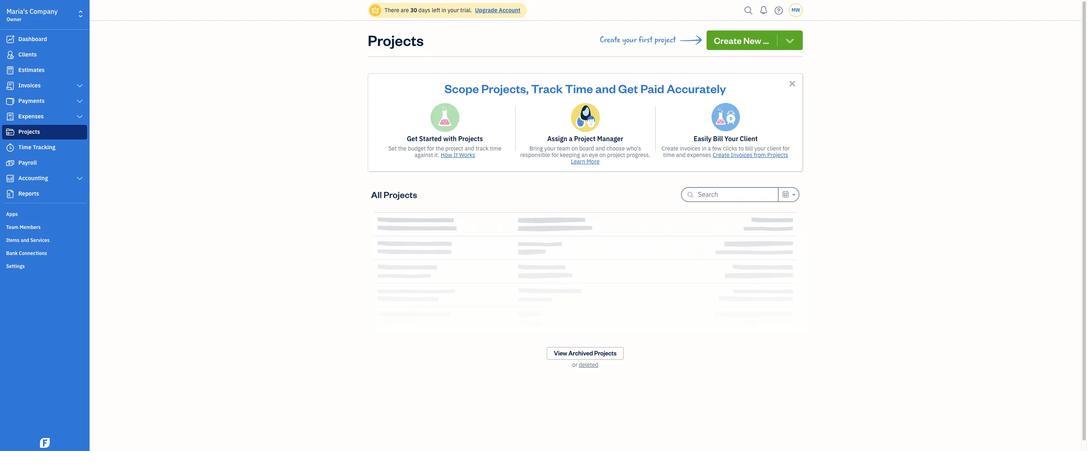 Task type: describe. For each thing, give the bounding box(es) containing it.
create invoices in a few clicks to bill your client for time and expenses
[[662, 145, 790, 159]]

create invoices from projects
[[713, 152, 788, 159]]

Search text field
[[698, 188, 778, 201]]

get started with projects
[[407, 135, 483, 143]]

budget
[[408, 145, 426, 152]]

reports link
[[2, 187, 87, 202]]

dashboard link
[[2, 32, 87, 47]]

assign a project manager image
[[571, 103, 600, 132]]

project image
[[5, 128, 15, 136]]

1 vertical spatial invoices
[[731, 152, 752, 159]]

it.
[[434, 152, 439, 159]]

time inside main element
[[18, 144, 31, 151]]

first
[[639, 35, 653, 45]]

accurately
[[667, 81, 726, 96]]

0 horizontal spatial in
[[442, 7, 446, 14]]

projects inside view archived projects or deleted
[[594, 350, 617, 358]]

more
[[587, 158, 600, 165]]

expenses
[[18, 113, 44, 120]]

report image
[[5, 190, 15, 198]]

settings
[[6, 264, 25, 270]]

time tracking
[[18, 144, 55, 151]]

archived
[[568, 350, 593, 358]]

settings link
[[2, 260, 87, 272]]

dashboard image
[[5, 35, 15, 44]]

dashboard
[[18, 35, 47, 43]]

all projects
[[371, 189, 417, 200]]

calendar image
[[782, 190, 789, 199]]

bring
[[529, 145, 543, 152]]

learn
[[571, 158, 585, 165]]

responsible
[[520, 152, 550, 159]]

30
[[410, 7, 417, 14]]

chevron large down image for payments
[[76, 98, 83, 105]]

client image
[[5, 51, 15, 59]]

upgrade
[[475, 7, 497, 14]]

and inside set the budget for the project and track time against it.
[[465, 145, 474, 152]]

deleted
[[579, 362, 598, 369]]

works
[[459, 152, 475, 159]]

2 the from the left
[[436, 145, 444, 152]]

bank connections link
[[2, 247, 87, 259]]

chevron large down image for expenses
[[76, 114, 83, 120]]

from
[[754, 152, 766, 159]]

against
[[415, 152, 433, 159]]

few
[[712, 145, 722, 152]]

invoice image
[[5, 82, 15, 90]]

apps
[[6, 211, 18, 217]]

connections
[[19, 250, 47, 257]]

caretdown image
[[791, 190, 795, 200]]

days
[[418, 7, 430, 14]]

search image
[[742, 4, 755, 16]]

invoices
[[680, 145, 701, 152]]

notifications image
[[757, 2, 770, 18]]

easily bill your client image
[[711, 103, 740, 132]]

an
[[581, 152, 588, 159]]

estimates link
[[2, 63, 87, 78]]

payments link
[[2, 94, 87, 109]]

team members link
[[2, 221, 87, 233]]

expenses link
[[2, 110, 87, 124]]

1 horizontal spatial on
[[599, 152, 606, 159]]

projects,
[[481, 81, 529, 96]]

invoices inside main element
[[18, 82, 41, 89]]

crown image
[[371, 6, 380, 14]]

upgrade account link
[[473, 7, 520, 14]]

estimate image
[[5, 66, 15, 75]]

a inside create invoices in a few clicks to bill your client for time and expenses
[[708, 145, 711, 152]]

for inside create invoices in a few clicks to bill your client for time and expenses
[[783, 145, 790, 152]]

2 horizontal spatial project
[[654, 35, 676, 45]]

bill
[[713, 135, 723, 143]]

set
[[388, 145, 397, 152]]

who's
[[626, 145, 641, 152]]

services
[[30, 237, 50, 244]]

create new … button
[[707, 31, 803, 50]]

time tracking link
[[2, 141, 87, 155]]

assign a project manager bring your team on board and choose who's responsible for keeping an eye on project progress. learn more
[[520, 135, 650, 165]]

view archived projects link
[[547, 347, 624, 360]]

maria's
[[7, 7, 28, 15]]

project inside set the budget for the project and track time against it.
[[445, 145, 463, 152]]

are
[[401, 7, 409, 14]]

clicks
[[723, 145, 737, 152]]

how it works
[[441, 152, 475, 159]]

scope projects, track time and get paid accurately
[[444, 81, 726, 96]]

track
[[531, 81, 563, 96]]

time inside set the budget for the project and track time against it.
[[490, 145, 501, 152]]

team
[[557, 145, 570, 152]]

board
[[579, 145, 594, 152]]

invoices link
[[2, 79, 87, 93]]

or
[[572, 362, 577, 369]]

choose
[[606, 145, 625, 152]]

client
[[767, 145, 781, 152]]

0 horizontal spatial on
[[571, 145, 578, 152]]

your left first
[[622, 35, 637, 45]]

0 vertical spatial get
[[618, 81, 638, 96]]

it
[[454, 152, 458, 159]]

in inside create invoices in a few clicks to bill your client for time and expenses
[[702, 145, 707, 152]]

maria's company owner
[[7, 7, 58, 22]]

projects down there at the top of the page
[[368, 31, 424, 50]]



Task type: locate. For each thing, give the bounding box(es) containing it.
in right left
[[442, 7, 446, 14]]

a up team
[[569, 135, 572, 143]]

expense image
[[5, 113, 15, 121]]

company
[[30, 7, 58, 15]]

with
[[443, 135, 457, 143]]

go to help image
[[772, 4, 785, 16]]

on
[[571, 145, 578, 152], [599, 152, 606, 159]]

0 horizontal spatial a
[[569, 135, 572, 143]]

1 vertical spatial in
[[702, 145, 707, 152]]

for inside set the budget for the project and track time against it.
[[427, 145, 434, 152]]

payroll link
[[2, 156, 87, 171]]

left
[[432, 7, 440, 14]]

1 horizontal spatial project
[[607, 152, 625, 159]]

tracking
[[33, 144, 55, 151]]

easily bill your client
[[694, 135, 758, 143]]

1 vertical spatial time
[[18, 144, 31, 151]]

create inside dropdown button
[[714, 35, 742, 46]]

for inside assign a project manager bring your team on board and choose who's responsible for keeping an eye on project progress. learn more
[[551, 152, 559, 159]]

1 horizontal spatial for
[[551, 152, 559, 159]]

2 vertical spatial chevron large down image
[[76, 176, 83, 182]]

time inside create invoices in a few clicks to bill your client for time and expenses
[[663, 152, 675, 159]]

create left first
[[600, 35, 620, 45]]

project down manager
[[607, 152, 625, 159]]

trial.
[[460, 7, 472, 14]]

2 horizontal spatial for
[[783, 145, 790, 152]]

create inside create invoices in a few clicks to bill your client for time and expenses
[[662, 145, 678, 152]]

your inside create invoices in a few clicks to bill your client for time and expenses
[[754, 145, 766, 152]]

on right eye
[[599, 152, 606, 159]]

projects down expenses
[[18, 128, 40, 136]]

chevron large down image inside expenses link
[[76, 114, 83, 120]]

easily
[[694, 135, 712, 143]]

chevron large down image for accounting
[[76, 176, 83, 182]]

owner
[[7, 16, 22, 22]]

paid
[[640, 81, 664, 96]]

scope
[[444, 81, 479, 96]]

payments
[[18, 97, 45, 105]]

3 chevron large down image from the top
[[76, 176, 83, 182]]

and inside assign a project manager bring your team on board and choose who's responsible for keeping an eye on project progress. learn more
[[596, 145, 605, 152]]

and inside create invoices in a few clicks to bill your client for time and expenses
[[676, 152, 686, 159]]

for left the "it."
[[427, 145, 434, 152]]

for left the keeping at the top right of page
[[551, 152, 559, 159]]

bank connections
[[6, 250, 47, 257]]

view
[[554, 350, 567, 358]]

estimates
[[18, 66, 45, 74]]

create new …
[[714, 35, 769, 46]]

a inside assign a project manager bring your team on board and choose who's responsible for keeping an eye on project progress. learn more
[[569, 135, 572, 143]]

payment image
[[5, 97, 15, 105]]

create for create your first project
[[600, 35, 620, 45]]

chart image
[[5, 175, 15, 183]]

time
[[565, 81, 593, 96], [18, 144, 31, 151]]

items and services link
[[2, 234, 87, 246]]

how
[[441, 152, 452, 159]]

create down bill
[[713, 152, 730, 159]]

the
[[398, 145, 406, 152], [436, 145, 444, 152]]

your left 'trial.'
[[448, 7, 459, 14]]

clients link
[[2, 48, 87, 62]]

view archived projects or deleted
[[554, 350, 617, 369]]

there
[[384, 7, 399, 14]]

get started with projects image
[[430, 103, 460, 132]]

accounting
[[18, 175, 48, 182]]

get up budget
[[407, 135, 418, 143]]

1 vertical spatial get
[[407, 135, 418, 143]]

apps link
[[2, 208, 87, 220]]

and right items
[[21, 237, 29, 244]]

create your first project
[[600, 35, 676, 45]]

account
[[499, 7, 520, 14]]

0 horizontal spatial time
[[18, 144, 31, 151]]

for right client
[[783, 145, 790, 152]]

projects right all
[[384, 189, 417, 200]]

a left few
[[708, 145, 711, 152]]

the down get started with projects
[[436, 145, 444, 152]]

and left track
[[465, 145, 474, 152]]

2 chevron large down image from the top
[[76, 114, 83, 120]]

1 vertical spatial chevron large down image
[[76, 114, 83, 120]]

to
[[739, 145, 744, 152]]

timer image
[[5, 144, 15, 152]]

project right first
[[654, 35, 676, 45]]

team
[[6, 224, 18, 231]]

1 vertical spatial a
[[708, 145, 711, 152]]

and right board
[[596, 145, 605, 152]]

deleted link
[[579, 362, 598, 369]]

create for create invoices in a few clicks to bill your client for time and expenses
[[662, 145, 678, 152]]

progress.
[[627, 152, 650, 159]]

accounting link
[[2, 171, 87, 186]]

1 horizontal spatial the
[[436, 145, 444, 152]]

money image
[[5, 159, 15, 167]]

0 vertical spatial chevron large down image
[[76, 98, 83, 105]]

projects inside projects link
[[18, 128, 40, 136]]

0 horizontal spatial invoices
[[18, 82, 41, 89]]

all
[[371, 189, 382, 200]]

chevron large down image
[[76, 98, 83, 105], [76, 114, 83, 120], [76, 176, 83, 182]]

client
[[740, 135, 758, 143]]

1 horizontal spatial in
[[702, 145, 707, 152]]

0 vertical spatial time
[[565, 81, 593, 96]]

1 horizontal spatial time
[[663, 152, 675, 159]]

eye
[[589, 152, 598, 159]]

create for create new …
[[714, 35, 742, 46]]

0 horizontal spatial project
[[445, 145, 463, 152]]

invoices
[[18, 82, 41, 89], [731, 152, 752, 159]]

bill
[[745, 145, 753, 152]]

0 horizontal spatial get
[[407, 135, 418, 143]]

projects up track
[[458, 135, 483, 143]]

chevrondown image
[[784, 35, 795, 46]]

your down the 'assign'
[[544, 145, 556, 152]]

0 vertical spatial invoices
[[18, 82, 41, 89]]

main element
[[0, 0, 110, 452]]

1 horizontal spatial get
[[618, 81, 638, 96]]

freshbooks image
[[38, 439, 51, 448]]

in down 'easily'
[[702, 145, 707, 152]]

create left new
[[714, 35, 742, 46]]

and up assign a project manager image
[[595, 81, 616, 96]]

there are 30 days left in your trial. upgrade account
[[384, 7, 520, 14]]

projects right "from"
[[767, 152, 788, 159]]

members
[[20, 224, 41, 231]]

1 chevron large down image from the top
[[76, 98, 83, 105]]

…
[[763, 35, 769, 46]]

and left expenses
[[676, 152, 686, 159]]

1 the from the left
[[398, 145, 406, 152]]

project
[[574, 135, 596, 143]]

reports
[[18, 190, 39, 198]]

time up assign a project manager image
[[565, 81, 593, 96]]

and inside items and services link
[[21, 237, 29, 244]]

the right set
[[398, 145, 406, 152]]

mw button
[[789, 3, 803, 17]]

your inside assign a project manager bring your team on board and choose who's responsible for keeping an eye on project progress. learn more
[[544, 145, 556, 152]]

create left invoices
[[662, 145, 678, 152]]

keeping
[[560, 152, 580, 159]]

0 horizontal spatial the
[[398, 145, 406, 152]]

and
[[595, 81, 616, 96], [465, 145, 474, 152], [596, 145, 605, 152], [676, 152, 686, 159], [21, 237, 29, 244]]

track
[[476, 145, 489, 152]]

bank
[[6, 250, 18, 257]]

started
[[419, 135, 442, 143]]

time right timer image at the top left
[[18, 144, 31, 151]]

your
[[725, 135, 738, 143]]

on right team
[[571, 145, 578, 152]]

project down with
[[445, 145, 463, 152]]

projects up deleted link
[[594, 350, 617, 358]]

your
[[448, 7, 459, 14], [622, 35, 637, 45], [544, 145, 556, 152], [754, 145, 766, 152]]

new
[[743, 35, 761, 46]]

0 vertical spatial a
[[569, 135, 572, 143]]

project inside assign a project manager bring your team on board and choose who's responsible for keeping an eye on project progress. learn more
[[607, 152, 625, 159]]

time right track
[[490, 145, 501, 152]]

your right bill
[[754, 145, 766, 152]]

0 vertical spatial in
[[442, 7, 446, 14]]

close image
[[788, 79, 797, 88]]

create for create invoices from projects
[[713, 152, 730, 159]]

get
[[618, 81, 638, 96], [407, 135, 418, 143]]

time left invoices
[[663, 152, 675, 159]]

assign
[[547, 135, 567, 143]]

1 horizontal spatial time
[[565, 81, 593, 96]]

team members
[[6, 224, 41, 231]]

a
[[569, 135, 572, 143], [708, 145, 711, 152]]

items
[[6, 237, 19, 244]]

1 horizontal spatial invoices
[[731, 152, 752, 159]]

get left paid
[[618, 81, 638, 96]]

in
[[442, 7, 446, 14], [702, 145, 707, 152]]

project
[[654, 35, 676, 45], [445, 145, 463, 152], [607, 152, 625, 159]]

1 horizontal spatial a
[[708, 145, 711, 152]]

chevron large down image
[[76, 83, 83, 89]]

0 horizontal spatial for
[[427, 145, 434, 152]]

payroll
[[18, 159, 37, 167]]

manager
[[597, 135, 623, 143]]

0 horizontal spatial time
[[490, 145, 501, 152]]



Task type: vqa. For each thing, say whether or not it's contained in the screenshot.


